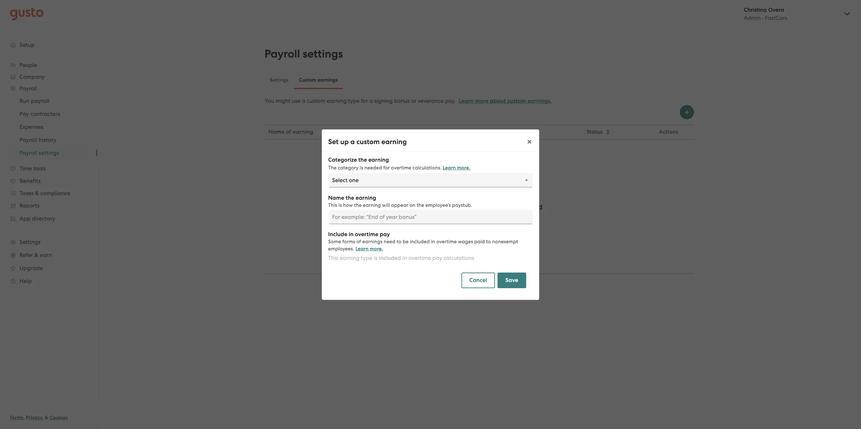 Task type: vqa. For each thing, say whether or not it's contained in the screenshot.
as
no



Task type: describe. For each thing, give the bounding box(es) containing it.
type inside this earning type is included in overtime pay calculations
[[361, 255, 373, 261]]

learn more. link for include in overtime pay
[[356, 246, 383, 252]]

cancel
[[469, 277, 487, 284]]

cancel button
[[462, 273, 495, 288]]

categorize
[[328, 156, 357, 163]]

earning down category
[[382, 138, 407, 146]]

terms
[[10, 415, 23, 421]]

cookies button
[[50, 414, 68, 422]]

paid
[[475, 239, 485, 245]]

save
[[506, 277, 518, 284]]

up
[[340, 138, 349, 146]]

some forms of earnings need to be included in overtime wages paid to nonexempt employees.
[[328, 239, 518, 252]]

privacy
[[26, 415, 42, 421]]

you might use a custom earning type for a signing bonus or severance pay. learn more about custom earnings.
[[265, 98, 552, 104]]

earning left will
[[363, 202, 381, 208]]

Name the earning field
[[328, 210, 533, 224]]

name of earning
[[269, 129, 313, 135]]

severance
[[418, 98, 444, 104]]

earnings for custom earnings have not been added
[[442, 203, 471, 212]]

save button
[[498, 273, 526, 288]]

account menu element
[[736, 0, 851, 28]]

custom earning type dialog
[[322, 129, 539, 300]]

status
[[587, 129, 603, 135]]

overtime inside categorize the earning the category is needed for overtime calculations. learn more.
[[391, 165, 412, 171]]

settings button
[[265, 72, 294, 88]]

terms link
[[10, 415, 23, 421]]

categorize the earning the category is needed for overtime calculations. learn more.
[[328, 156, 471, 171]]

of inside some forms of earnings need to be included in overtime wages paid to nonexempt employees.
[[357, 239, 361, 245]]

category
[[338, 165, 359, 171]]

learn inside categorize the earning the category is needed for overtime calculations. learn more.
[[443, 165, 456, 171]]

wages
[[458, 239, 473, 245]]

about
[[490, 98, 506, 104]]

in inside some forms of earnings need to be included in overtime wages paid to nonexempt employees.
[[431, 239, 435, 245]]

is inside the name the earning this is how the earning will appear on the employee's paystub.
[[339, 202, 342, 208]]

overtime up the learn more.
[[355, 231, 379, 238]]

terms , privacy , & cookies
[[10, 415, 68, 421]]

name the earning this is how the earning will appear on the employee's paystub.
[[328, 194, 472, 208]]

2 horizontal spatial a
[[369, 98, 373, 104]]

category button
[[364, 125, 439, 139]]

you
[[265, 98, 274, 104]]

custom earnings have not been added
[[416, 203, 542, 212]]

name for name the earning this is how the earning will appear on the employee's paystub.
[[328, 194, 344, 201]]

0 vertical spatial learn
[[459, 98, 474, 104]]

earning inside categorize the earning the category is needed for overtime calculations. learn more.
[[369, 156, 389, 163]]

be
[[403, 239, 409, 245]]

2 , from the left
[[42, 415, 44, 421]]

type inside the you might use a custom earning type for a signing bonus or severance pay. learn more about custom earnings.
[[348, 98, 360, 104]]

in inside this earning type is included in overtime pay calculations
[[403, 255, 407, 261]]

learn more. link for categorize the earning
[[443, 165, 471, 171]]

nonexempt
[[492, 239, 518, 245]]

been
[[503, 203, 519, 212]]

this earning type is included in overtime pay calculations
[[328, 255, 474, 262]]

category
[[367, 129, 392, 135]]

overtime inside include in overtime pay button
[[469, 129, 492, 135]]

2 to from the left
[[486, 239, 491, 245]]

home image
[[10, 7, 44, 20]]

calculations.
[[413, 165, 442, 171]]

0 horizontal spatial pay
[[380, 231, 390, 238]]

on
[[410, 202, 416, 208]]

not
[[490, 203, 501, 212]]

this inside this earning type is included in overtime pay calculations
[[328, 255, 338, 261]]

a inside dialog
[[351, 138, 355, 146]]

included inside some forms of earnings need to be included in overtime wages paid to nonexempt employees.
[[410, 239, 430, 245]]

the up how
[[346, 194, 354, 201]]

bonus
[[394, 98, 410, 104]]

payroll settings
[[265, 47, 343, 61]]

have
[[473, 203, 489, 212]]

the right how
[[354, 202, 362, 208]]

earnings for custom earnings
[[318, 77, 338, 83]]

need
[[384, 239, 396, 245]]

include inside custom earning type dialog
[[328, 231, 348, 238]]

pay.
[[445, 98, 456, 104]]

for for use
[[361, 98, 368, 104]]

earning inside custom earning types grid
[[293, 129, 313, 135]]



Task type: locate. For each thing, give the bounding box(es) containing it.
1 vertical spatial is
[[339, 202, 342, 208]]

name down might
[[269, 129, 285, 135]]

2 horizontal spatial custom
[[507, 98, 526, 104]]

paystub.
[[452, 202, 472, 208]]

more. inside categorize the earning the category is needed for overtime calculations. learn more.
[[457, 165, 471, 171]]

overtime inside this earning type is included in overtime pay calculations
[[409, 255, 431, 261]]

0 vertical spatial type
[[348, 98, 360, 104]]

1 horizontal spatial of
[[357, 239, 361, 245]]

name
[[269, 129, 285, 135], [328, 194, 344, 201]]

set
[[328, 138, 339, 146]]

how
[[343, 202, 353, 208]]

include in overtime pay button
[[439, 125, 582, 139]]

custom right about
[[507, 98, 526, 104]]

0 horizontal spatial a
[[302, 98, 305, 104]]

0 horizontal spatial of
[[286, 129, 291, 135]]

include inside button
[[443, 129, 462, 135]]

custom earning types grid
[[265, 125, 694, 274]]

earning down needed
[[356, 194, 376, 201]]

settings
[[303, 47, 343, 61]]

calculations
[[444, 255, 474, 261]]

type left 'signing'
[[348, 98, 360, 104]]

1 horizontal spatial custom
[[416, 203, 441, 212]]

1 horizontal spatial to
[[486, 239, 491, 245]]

earning down employees.
[[340, 255, 360, 261]]

to
[[397, 239, 402, 245], [486, 239, 491, 245]]

1 vertical spatial type
[[361, 255, 373, 261]]

earnings
[[318, 77, 338, 83], [442, 203, 471, 212], [363, 239, 383, 245]]

include up some
[[328, 231, 348, 238]]

for right needed
[[384, 165, 390, 171]]

earnings down settings
[[318, 77, 338, 83]]

overtime
[[469, 129, 492, 135], [391, 165, 412, 171], [355, 231, 379, 238], [437, 239, 457, 245], [409, 255, 431, 261]]

2 this from the top
[[328, 255, 338, 261]]

is left needed
[[360, 165, 363, 171]]

might
[[276, 98, 290, 104]]

0 vertical spatial earnings
[[318, 77, 338, 83]]

1 vertical spatial name
[[328, 194, 344, 201]]

learn more.
[[356, 246, 383, 252]]

1 horizontal spatial ,
[[42, 415, 44, 421]]

custom
[[307, 98, 325, 104], [507, 98, 526, 104], [357, 138, 380, 146]]

earnings inside custom earning types grid
[[442, 203, 471, 212]]

overtime down some forms of earnings need to be included in overtime wages paid to nonexempt employees.
[[409, 255, 431, 261]]

include down pay.
[[443, 129, 462, 135]]

0 vertical spatial of
[[286, 129, 291, 135]]

0 vertical spatial is
[[360, 165, 363, 171]]

1 horizontal spatial include
[[443, 129, 462, 135]]

&
[[45, 415, 49, 421]]

earnings left have
[[442, 203, 471, 212]]

custom earnings button
[[294, 72, 343, 88]]

name inside the name the earning this is how the earning will appear on the employee's paystub.
[[328, 194, 344, 201]]

0 horizontal spatial include
[[328, 231, 348, 238]]

0 horizontal spatial more.
[[370, 246, 383, 252]]

name inside custom earning types grid
[[269, 129, 285, 135]]

1 horizontal spatial is
[[360, 165, 363, 171]]

1 vertical spatial included
[[379, 255, 401, 262]]

0 horizontal spatial earnings
[[318, 77, 338, 83]]

0 horizontal spatial included
[[379, 255, 401, 262]]

include in overtime pay down more
[[443, 129, 503, 135]]

overtime down more
[[469, 129, 492, 135]]

1 horizontal spatial for
[[384, 165, 390, 171]]

0 vertical spatial include in overtime pay
[[443, 129, 503, 135]]

include in overtime pay up the forms
[[328, 231, 390, 238]]

cookies
[[50, 415, 68, 421]]

this down employees.
[[328, 255, 338, 261]]

0 vertical spatial name
[[269, 129, 285, 135]]

custom right use
[[307, 98, 325, 104]]

1 vertical spatial learn more. link
[[356, 246, 383, 252]]

earnings inside button
[[318, 77, 338, 83]]

1 horizontal spatial included
[[410, 239, 430, 245]]

is down the learn more.
[[374, 255, 378, 261]]

will
[[382, 202, 390, 208]]

name up how
[[328, 194, 344, 201]]

the
[[328, 165, 337, 171]]

is inside this earning type is included in overtime pay calculations
[[374, 255, 378, 261]]

status button
[[583, 125, 643, 139]]

learn more. link right calculations.
[[443, 165, 471, 171]]

earnings inside some forms of earnings need to be included in overtime wages paid to nonexempt employees.
[[363, 239, 383, 245]]

learn more. link right employees.
[[356, 246, 383, 252]]

to right paid
[[486, 239, 491, 245]]

0 vertical spatial learn more. link
[[443, 165, 471, 171]]

pay inside button
[[493, 129, 503, 135]]

1 horizontal spatial more.
[[457, 165, 471, 171]]

1 , from the left
[[23, 415, 25, 421]]

1 horizontal spatial include in overtime pay
[[443, 129, 503, 135]]

1 vertical spatial for
[[384, 165, 390, 171]]

1 horizontal spatial name
[[328, 194, 344, 201]]

earning inside this earning type is included in overtime pay calculations
[[340, 255, 360, 261]]

custom inside the you might use a custom earning type for a signing bonus or severance pay. learn more about custom earnings.
[[307, 98, 325, 104]]

of
[[286, 129, 291, 135], [357, 239, 361, 245]]

include
[[443, 129, 462, 135], [328, 231, 348, 238]]

1 to from the left
[[397, 239, 402, 245]]

forms
[[343, 239, 355, 245]]

this left how
[[328, 202, 337, 208]]

set up a custom earning
[[328, 138, 407, 146]]

custom
[[299, 77, 316, 83], [416, 203, 441, 212]]

custom for custom earnings have not been added
[[416, 203, 441, 212]]

payroll
[[265, 47, 300, 61]]

use
[[292, 98, 301, 104]]

settings
[[270, 77, 289, 83]]

for left 'signing'
[[361, 98, 368, 104]]

0 vertical spatial pay
[[493, 129, 503, 135]]

a right use
[[302, 98, 305, 104]]

1 horizontal spatial learn
[[443, 165, 456, 171]]

1 horizontal spatial earnings
[[363, 239, 383, 245]]

of right the forms
[[357, 239, 361, 245]]

for inside categorize the earning the category is needed for overtime calculations. learn more.
[[384, 165, 390, 171]]

a
[[302, 98, 305, 104], [369, 98, 373, 104], [351, 138, 355, 146]]

more
[[475, 98, 489, 104]]

type
[[348, 98, 360, 104], [361, 255, 373, 261]]

learn
[[459, 98, 474, 104], [443, 165, 456, 171], [356, 246, 369, 252]]

employee's
[[426, 202, 451, 208]]

appear
[[391, 202, 408, 208]]

2 horizontal spatial learn
[[459, 98, 474, 104]]

1 horizontal spatial pay
[[433, 255, 442, 261]]

2 horizontal spatial earnings
[[442, 203, 471, 212]]

earnings up the learn more.
[[363, 239, 383, 245]]

earning down use
[[293, 129, 313, 135]]

1 vertical spatial custom
[[416, 203, 441, 212]]

2 vertical spatial is
[[374, 255, 378, 261]]

1 vertical spatial earnings
[[442, 203, 471, 212]]

of inside custom earning types grid
[[286, 129, 291, 135]]

custom inside dialog
[[357, 138, 380, 146]]

include in overtime pay inside custom earning type dialog
[[328, 231, 390, 238]]

included down need
[[379, 255, 401, 262]]

pay up need
[[380, 231, 390, 238]]

pay inside this earning type is included in overtime pay calculations
[[433, 255, 442, 261]]

0 horizontal spatial type
[[348, 98, 360, 104]]

earning up needed
[[369, 156, 389, 163]]

privacy link
[[26, 415, 42, 421]]

1 vertical spatial include in overtime pay
[[328, 231, 390, 238]]

0 horizontal spatial custom
[[307, 98, 325, 104]]

pay down about
[[493, 129, 503, 135]]

1 horizontal spatial learn more. link
[[443, 165, 471, 171]]

of down might
[[286, 129, 291, 135]]

custom earnings
[[299, 77, 338, 83]]

1 vertical spatial this
[[328, 255, 338, 261]]

0 vertical spatial more.
[[457, 165, 471, 171]]

0 horizontal spatial custom
[[299, 77, 316, 83]]

pay
[[493, 129, 503, 135], [380, 231, 390, 238], [433, 255, 442, 261]]

for inside the you might use a custom earning type for a signing bonus or severance pay. learn more about custom earnings.
[[361, 98, 368, 104]]

1 vertical spatial pay
[[380, 231, 390, 238]]

overtime left calculations.
[[391, 165, 412, 171]]

, left &
[[42, 415, 44, 421]]

2 horizontal spatial is
[[374, 255, 378, 261]]

0 horizontal spatial ,
[[23, 415, 25, 421]]

include in overtime pay
[[443, 129, 503, 135], [328, 231, 390, 238]]

1 horizontal spatial a
[[351, 138, 355, 146]]

0 vertical spatial included
[[410, 239, 430, 245]]

2 vertical spatial learn
[[356, 246, 369, 252]]

included
[[410, 239, 430, 245], [379, 255, 401, 262]]

this
[[328, 202, 337, 208], [328, 255, 338, 261]]

learn right employees.
[[356, 246, 369, 252]]

include in overtime pay inside button
[[443, 129, 503, 135]]

0 horizontal spatial is
[[339, 202, 342, 208]]

actions
[[659, 129, 678, 135]]

0 vertical spatial include
[[443, 129, 462, 135]]

learn more about custom earnings. link
[[459, 98, 552, 104]]

overtime inside some forms of earnings need to be included in overtime wages paid to nonexempt employees.
[[437, 239, 457, 245]]

the inside categorize the earning the category is needed for overtime calculations. learn more.
[[359, 156, 367, 163]]

,
[[23, 415, 25, 421], [42, 415, 44, 421]]

earning
[[327, 98, 347, 104], [293, 129, 313, 135], [382, 138, 407, 146], [369, 156, 389, 163], [356, 194, 376, 201], [363, 202, 381, 208], [340, 255, 360, 261]]

in inside button
[[463, 129, 468, 135]]

is left how
[[339, 202, 342, 208]]

learn left more
[[459, 98, 474, 104]]

custom inside button
[[299, 77, 316, 83]]

signing
[[374, 98, 393, 104]]

, left privacy link
[[23, 415, 25, 421]]

2 vertical spatial earnings
[[363, 239, 383, 245]]

1 horizontal spatial custom
[[357, 138, 380, 146]]

is
[[360, 165, 363, 171], [339, 202, 342, 208], [374, 255, 378, 261]]

overtime left wages
[[437, 239, 457, 245]]

1 horizontal spatial type
[[361, 255, 373, 261]]

1 vertical spatial learn
[[443, 165, 456, 171]]

is inside categorize the earning the category is needed for overtime calculations. learn more.
[[360, 165, 363, 171]]

the right the on
[[417, 202, 424, 208]]

earning down custom earnings button
[[327, 98, 347, 104]]

2 vertical spatial pay
[[433, 255, 442, 261]]

for
[[361, 98, 368, 104], [384, 165, 390, 171]]

for for earning
[[384, 165, 390, 171]]

0 vertical spatial for
[[361, 98, 368, 104]]

a right up
[[351, 138, 355, 146]]

custom down category
[[357, 138, 380, 146]]

0 horizontal spatial learn
[[356, 246, 369, 252]]

0 vertical spatial custom
[[299, 77, 316, 83]]

0 horizontal spatial for
[[361, 98, 368, 104]]

1 vertical spatial of
[[357, 239, 361, 245]]

2 horizontal spatial pay
[[493, 129, 503, 135]]

custom inside grid
[[416, 203, 441, 212]]

added
[[521, 203, 542, 212]]

included right be
[[410, 239, 430, 245]]

0 horizontal spatial learn more. link
[[356, 246, 383, 252]]

more.
[[457, 165, 471, 171], [370, 246, 383, 252]]

some
[[328, 239, 341, 245]]

needed
[[365, 165, 382, 171]]

custom up use
[[299, 77, 316, 83]]

earnings.
[[527, 98, 552, 104]]

type down the learn more.
[[361, 255, 373, 261]]

the up needed
[[359, 156, 367, 163]]

this inside the name the earning this is how the earning will appear on the employee's paystub.
[[328, 202, 337, 208]]

employees.
[[328, 246, 354, 252]]

custom for custom earnings
[[299, 77, 316, 83]]

0 horizontal spatial include in overtime pay
[[328, 231, 390, 238]]

the
[[359, 156, 367, 163], [346, 194, 354, 201], [354, 202, 362, 208], [417, 202, 424, 208]]

1 vertical spatial include
[[328, 231, 348, 238]]

0 horizontal spatial to
[[397, 239, 402, 245]]

learn more. link
[[443, 165, 471, 171], [356, 246, 383, 252]]

payroll settings tab list
[[265, 71, 694, 89]]

0 vertical spatial this
[[328, 202, 337, 208]]

0 horizontal spatial name
[[269, 129, 285, 135]]

1 vertical spatial more.
[[370, 246, 383, 252]]

in
[[463, 129, 468, 135], [349, 231, 354, 238], [431, 239, 435, 245], [403, 255, 407, 261]]

or
[[411, 98, 417, 104]]

name for name of earning
[[269, 129, 285, 135]]

pay down some forms of earnings need to be included in overtime wages paid to nonexempt employees.
[[433, 255, 442, 261]]

earning inside the you might use a custom earning type for a signing bonus or severance pay. learn more about custom earnings.
[[327, 98, 347, 104]]

to left be
[[397, 239, 402, 245]]

a left 'signing'
[[369, 98, 373, 104]]

1 this from the top
[[328, 202, 337, 208]]

learn right calculations.
[[443, 165, 456, 171]]

custom right the on
[[416, 203, 441, 212]]



